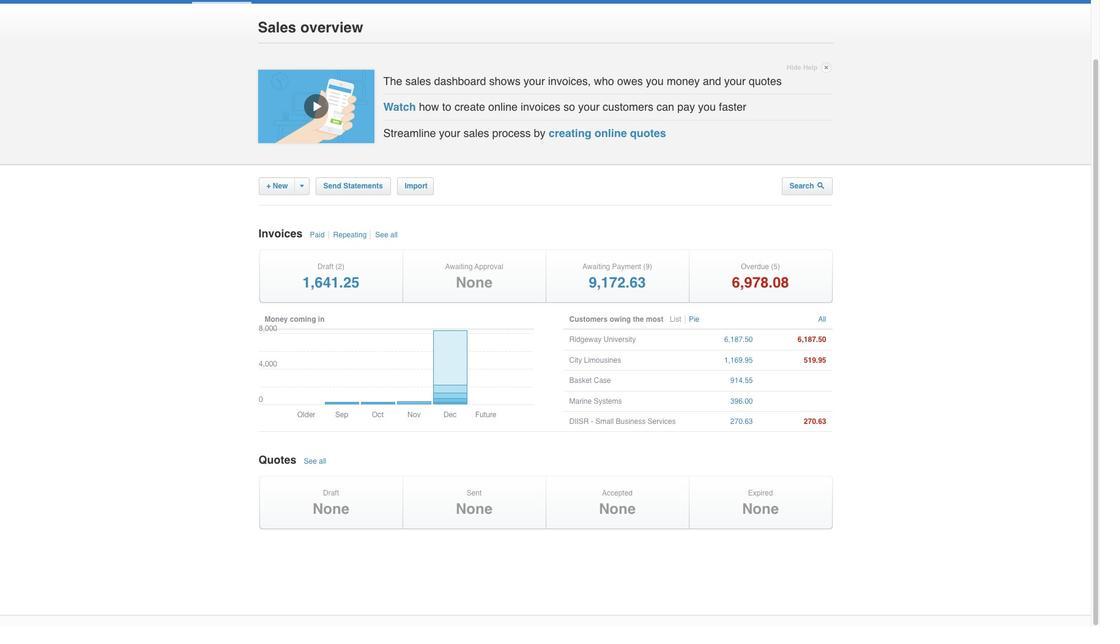 Task type: locate. For each thing, give the bounding box(es) containing it.
6,187.50 up 519.95
[[798, 335, 826, 344]]

streamline
[[383, 127, 436, 139]]

sent none
[[456, 489, 493, 518]]

invoices
[[521, 100, 560, 113]]

your right the and
[[724, 74, 746, 87]]

awaiting inside awaiting payment                               (9) 9,172.63
[[583, 262, 610, 271]]

914.55 link
[[692, 371, 753, 391]]

none for draft none
[[313, 500, 349, 518]]

marine
[[569, 397, 592, 405]]

6,187.50 link up 519.95 link
[[765, 330, 826, 350]]

sales down create
[[463, 127, 489, 139]]

all up draft none
[[319, 457, 326, 466]]

0 vertical spatial sales
[[405, 74, 431, 87]]

all
[[818, 315, 826, 324]]

send statements link
[[315, 178, 391, 195]]

1,169.95 link
[[692, 350, 753, 370]]

you right owes
[[646, 74, 664, 87]]

0 vertical spatial draft
[[318, 262, 333, 271]]

quotes
[[258, 453, 296, 466]]

payment
[[612, 262, 641, 271]]

awaiting approval none
[[445, 262, 503, 291]]

invoices
[[258, 227, 306, 240]]

systems
[[594, 397, 622, 405]]

1 horizontal spatial 270.63 link
[[765, 412, 826, 432]]

see all link right quotes
[[303, 457, 329, 466]]

customers
[[569, 315, 608, 324]]

2 270.63 link from the left
[[765, 412, 826, 432]]

in
[[318, 315, 325, 324]]

2 6,187.50 link from the left
[[765, 330, 826, 350]]

see right repeating link
[[375, 231, 388, 239]]

1 horizontal spatial 6,187.50
[[798, 335, 826, 344]]

1 vertical spatial quotes
[[630, 127, 666, 139]]

draft none
[[313, 489, 349, 518]]

draft down quotes see all
[[323, 489, 339, 497]]

270.63 for second 270.63 link from the right
[[730, 417, 753, 426]]

0 horizontal spatial 6,187.50 link
[[692, 330, 753, 350]]

draft inside draft none
[[323, 489, 339, 497]]

0 horizontal spatial see all link
[[303, 457, 329, 466]]

online down shows on the left of page
[[488, 100, 518, 113]]

how
[[419, 100, 439, 113]]

small
[[595, 417, 614, 426]]

270.63
[[730, 417, 753, 426], [804, 417, 826, 426]]

1 horizontal spatial all
[[390, 231, 398, 239]]

1 vertical spatial you
[[698, 100, 716, 113]]

0 horizontal spatial sales
[[405, 74, 431, 87]]

see all link right repeating link
[[374, 231, 401, 239]]

2 awaiting from the left
[[583, 262, 610, 271]]

city limousines
[[569, 356, 621, 364]]

6,187.50 link up 1,169.95 'link'
[[692, 330, 753, 350]]

city limousines link
[[569, 350, 686, 370]]

awaiting
[[445, 262, 473, 271], [583, 262, 610, 271]]

university
[[604, 335, 636, 344]]

send
[[323, 182, 341, 191]]

money
[[667, 74, 700, 87]]

awaiting inside awaiting approval none
[[445, 262, 473, 271]]

paid link
[[309, 231, 329, 239]]

none for sent none
[[456, 500, 493, 518]]

all right repeating link
[[390, 231, 398, 239]]

1 horizontal spatial sales
[[463, 127, 489, 139]]

draft inside "draft                               (2) 1,641.25"
[[318, 262, 333, 271]]

expired
[[748, 489, 773, 497]]

1 awaiting from the left
[[445, 262, 473, 271]]

1 6,187.50 from the left
[[724, 335, 753, 344]]

awaiting for 9,172.63
[[583, 262, 610, 271]]

0 horizontal spatial all
[[319, 457, 326, 466]]

business
[[616, 417, 646, 426]]

(9)
[[643, 262, 652, 271]]

1 horizontal spatial you
[[698, 100, 716, 113]]

owes
[[617, 74, 643, 87]]

you right pay
[[698, 100, 716, 113]]

0 horizontal spatial awaiting
[[445, 262, 473, 271]]

0 horizontal spatial 270.63 link
[[692, 412, 753, 432]]

quotes down can
[[630, 127, 666, 139]]

overdue                               (5) 6,978.08
[[732, 262, 789, 291]]

2 270.63 from the left
[[804, 417, 826, 426]]

1 horizontal spatial 6,187.50 link
[[765, 330, 826, 350]]

sales right the
[[405, 74, 431, 87]]

0 vertical spatial see
[[375, 231, 388, 239]]

help
[[803, 64, 818, 72]]

0 horizontal spatial see
[[304, 457, 317, 466]]

your
[[523, 74, 545, 87], [724, 74, 746, 87], [578, 100, 600, 113], [439, 127, 460, 139]]

1 horizontal spatial quotes
[[749, 74, 782, 87]]

1 vertical spatial draft
[[323, 489, 339, 497]]

ridgeway
[[569, 335, 602, 344]]

1 270.63 link from the left
[[692, 412, 753, 432]]

1 vertical spatial all
[[319, 457, 326, 466]]

0 vertical spatial you
[[646, 74, 664, 87]]

online
[[488, 100, 518, 113], [594, 127, 627, 139]]

awaiting left "approval"
[[445, 262, 473, 271]]

1 horizontal spatial 270.63
[[804, 417, 826, 426]]

statements
[[343, 182, 383, 191]]

396.00 link
[[692, 391, 753, 411]]

draft
[[318, 262, 333, 271], [323, 489, 339, 497]]

1 horizontal spatial see
[[375, 231, 388, 239]]

you
[[646, 74, 664, 87], [698, 100, 716, 113]]

quotes
[[749, 74, 782, 87], [630, 127, 666, 139]]

see all link
[[374, 231, 401, 239], [303, 457, 329, 466]]

pie link
[[688, 315, 703, 324]]

0 horizontal spatial 6,187.50
[[724, 335, 753, 344]]

send statements
[[323, 182, 383, 191]]

see right quotes
[[304, 457, 317, 466]]

6,978.08
[[732, 274, 789, 291]]

1 vertical spatial sales
[[463, 127, 489, 139]]

1 vertical spatial online
[[594, 127, 627, 139]]

0 horizontal spatial online
[[488, 100, 518, 113]]

1 6,187.50 link from the left
[[692, 330, 753, 350]]

0 horizontal spatial you
[[646, 74, 664, 87]]

all
[[390, 231, 398, 239], [319, 457, 326, 466]]

1 horizontal spatial awaiting
[[583, 262, 610, 271]]

hide help link
[[787, 61, 831, 75]]

online down the customers
[[594, 127, 627, 139]]

0 vertical spatial online
[[488, 100, 518, 113]]

0 horizontal spatial 270.63
[[730, 417, 753, 426]]

sent
[[467, 489, 482, 497]]

6,187.50 up 1,169.95
[[724, 335, 753, 344]]

396.00
[[730, 397, 753, 405]]

quotes left hide help "link" at the right of the page
[[749, 74, 782, 87]]

1 270.63 from the left
[[730, 417, 753, 426]]

270.63 link
[[692, 412, 753, 432], [765, 412, 826, 432]]

creating online quotes link
[[549, 127, 666, 139]]

1 vertical spatial see all link
[[303, 457, 329, 466]]

sales
[[405, 74, 431, 87], [463, 127, 489, 139]]

0 vertical spatial see all link
[[374, 231, 401, 239]]

the
[[383, 74, 402, 87]]

hide help
[[787, 64, 818, 72]]

see all
[[375, 231, 398, 239]]

faster
[[719, 100, 746, 113]]

approval
[[474, 262, 503, 271]]

2 6,187.50 from the left
[[798, 335, 826, 344]]

awaiting up 9,172.63
[[583, 262, 610, 271]]

accepted
[[602, 489, 633, 497]]

see
[[375, 231, 388, 239], [304, 457, 317, 466]]

sales
[[258, 19, 296, 36]]

shows
[[489, 74, 520, 87]]

case
[[594, 376, 611, 385]]

draft left (2)
[[318, 262, 333, 271]]

(5)
[[771, 262, 780, 271]]

1 vertical spatial see
[[304, 457, 317, 466]]

0 horizontal spatial quotes
[[630, 127, 666, 139]]



Task type: describe. For each thing, give the bounding box(es) containing it.
all inside quotes see all
[[319, 457, 326, 466]]

expired none
[[742, 489, 779, 518]]

customers owing the most
[[569, 315, 666, 324]]

0 vertical spatial all
[[390, 231, 398, 239]]

your up invoices
[[523, 74, 545, 87]]

diisr - small business services link
[[569, 412, 686, 432]]

basket
[[569, 376, 592, 385]]

creating
[[549, 127, 591, 139]]

most
[[646, 315, 664, 324]]

all link
[[818, 315, 826, 324]]

+
[[266, 182, 271, 191]]

overdue
[[741, 262, 769, 271]]

create
[[455, 100, 485, 113]]

draft for (2)
[[318, 262, 333, 271]]

1,169.95
[[724, 356, 753, 364]]

519.95 link
[[765, 350, 826, 370]]

519.95
[[804, 356, 826, 364]]

can
[[657, 100, 674, 113]]

watch
[[383, 100, 416, 113]]

basket case
[[569, 376, 611, 385]]

quotes see all
[[258, 453, 326, 466]]

+ new link
[[258, 178, 309, 195]]

awaiting payment                               (9) 9,172.63
[[583, 262, 652, 291]]

ridgeway university
[[569, 335, 636, 344]]

none for accepted none
[[599, 500, 636, 518]]

repeating link
[[332, 231, 371, 239]]

(2)
[[335, 262, 344, 271]]

paid
[[310, 231, 325, 239]]

so
[[563, 100, 575, 113]]

none for expired none
[[742, 500, 779, 518]]

hide
[[787, 64, 801, 72]]

ridgeway university link
[[569, 330, 686, 350]]

list
[[670, 315, 681, 324]]

repeating
[[333, 231, 367, 239]]

search
[[790, 182, 816, 191]]

914.55
[[730, 376, 753, 385]]

who
[[594, 74, 614, 87]]

money
[[265, 315, 288, 324]]

1 horizontal spatial see all link
[[374, 231, 401, 239]]

see inside quotes see all
[[304, 457, 317, 466]]

new
[[273, 182, 288, 191]]

money coming in
[[265, 315, 325, 324]]

search image
[[817, 182, 825, 189]]

invoices,
[[548, 74, 591, 87]]

basket case link
[[569, 371, 686, 391]]

to
[[442, 100, 451, 113]]

coming
[[290, 315, 316, 324]]

your down to
[[439, 127, 460, 139]]

your right so
[[578, 100, 600, 113]]

search link
[[782, 178, 832, 195]]

draft for none
[[323, 489, 339, 497]]

pie
[[689, 315, 699, 324]]

customers
[[603, 100, 653, 113]]

services
[[648, 417, 676, 426]]

270.63 for 2nd 270.63 link
[[804, 417, 826, 426]]

process
[[492, 127, 531, 139]]

list link
[[669, 315, 686, 324]]

dashboard
[[434, 74, 486, 87]]

and
[[703, 74, 721, 87]]

import
[[405, 182, 428, 191]]

+ new
[[266, 182, 288, 191]]

diisr - small business services
[[569, 417, 676, 426]]

streamline your sales process by creating online quotes
[[383, 127, 666, 139]]

overview
[[300, 19, 363, 36]]

city
[[569, 356, 582, 364]]

awaiting for none
[[445, 262, 473, 271]]

-
[[591, 417, 593, 426]]

marine systems
[[569, 397, 622, 405]]

1 horizontal spatial online
[[594, 127, 627, 139]]

pay
[[677, 100, 695, 113]]

diisr
[[569, 417, 589, 426]]

import link
[[397, 178, 433, 195]]

the
[[633, 315, 644, 324]]

owing
[[610, 315, 631, 324]]

limousines
[[584, 356, 621, 364]]

the sales dashboard shows your invoices, who owes you money and your quotes
[[383, 74, 782, 87]]

watch how to create online invoices so your customers can pay you faster
[[383, 100, 746, 113]]

9,172.63
[[589, 274, 646, 291]]

0 vertical spatial quotes
[[749, 74, 782, 87]]

marine systems link
[[569, 391, 686, 411]]

watch link
[[383, 100, 416, 113]]

none inside awaiting approval none
[[456, 274, 493, 291]]

accepted none
[[599, 489, 636, 518]]



Task type: vqa. For each thing, say whether or not it's contained in the screenshot.


